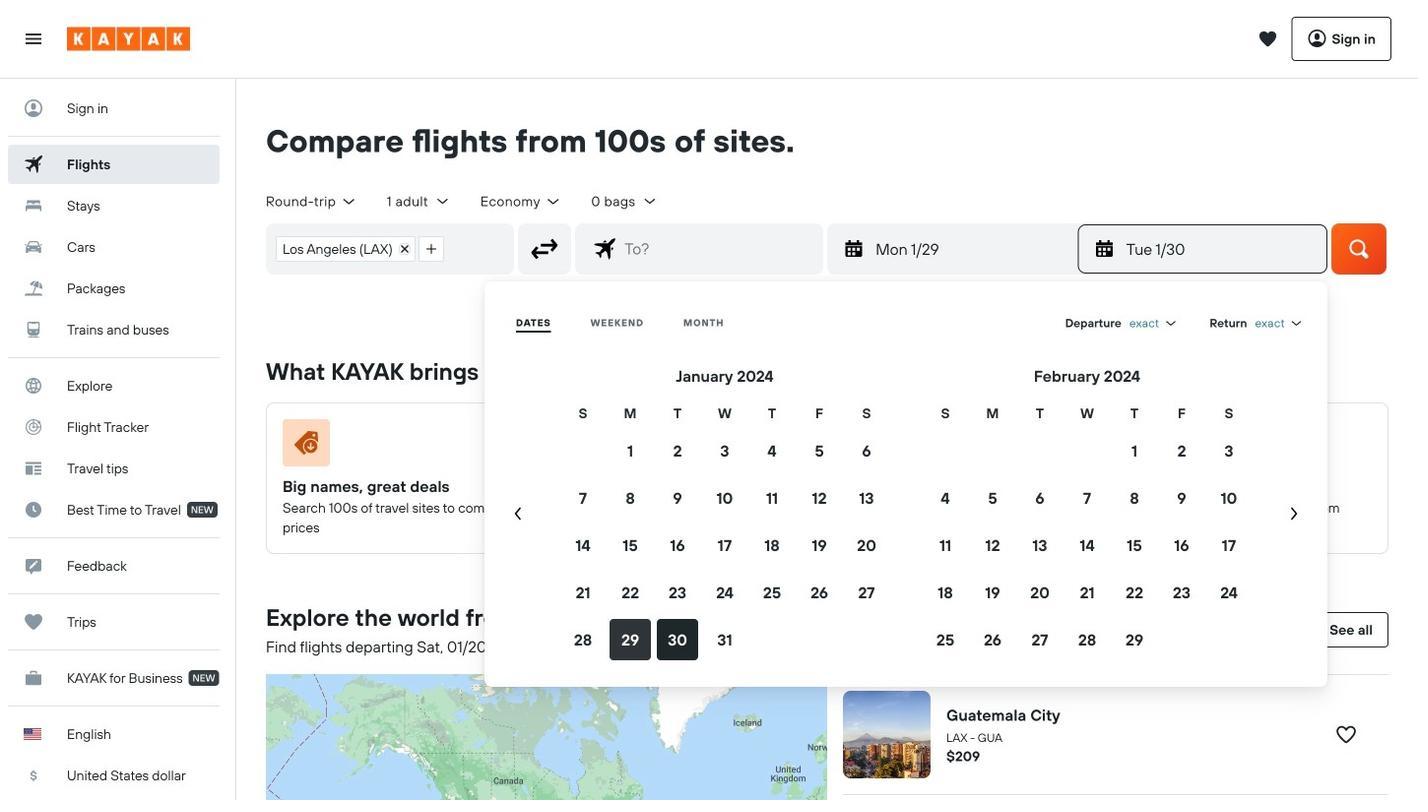 Task type: vqa. For each thing, say whether or not it's contained in the screenshot.
top Select departure
no



Task type: locate. For each thing, give the bounding box(es) containing it.
None field
[[1129, 315, 1178, 331], [1255, 315, 1304, 331], [1129, 315, 1178, 331], [1255, 315, 1304, 331]]

navigation menu image
[[24, 29, 43, 49]]

3 figure from the left
[[852, 419, 1079, 474]]

map region
[[43, 461, 1052, 801]]

Weekend radio
[[590, 317, 644, 329]]

tuesday january 30th element
[[1126, 237, 1315, 261]]

list item right remove image
[[418, 236, 444, 262]]

2 list item from the left
[[418, 236, 444, 262]]

0 horizontal spatial list item
[[276, 236, 415, 262]]

1 horizontal spatial list item
[[418, 236, 444, 262]]

menu
[[492, 305, 1320, 664]]

list
[[267, 224, 453, 274]]

list item
[[276, 236, 415, 262], [418, 236, 444, 262]]

Dates radio
[[516, 317, 551, 329]]

Flight destination input text field
[[617, 224, 822, 274]]

united states (english) image
[[24, 729, 41, 741]]

list item down trip type round-trip field
[[276, 236, 415, 262]]

figure
[[283, 419, 510, 474], [567, 419, 795, 474], [852, 419, 1079, 474], [1136, 419, 1364, 474]]

Month radio
[[683, 317, 724, 329]]

1 list item from the left
[[276, 236, 415, 262]]

end date calendar input use left and right arrow keys to change day. use up and down arrow keys to change week. tab
[[492, 364, 1320, 664]]

2 figure from the left
[[567, 419, 795, 474]]



Task type: describe. For each thing, give the bounding box(es) containing it.
1 figure from the left
[[283, 419, 510, 474]]

monday january 29th element
[[876, 237, 1064, 261]]

swap departure airport and destination airport image
[[526, 230, 563, 268]]

Flight origin input text field
[[453, 224, 513, 274]]

4 figure from the left
[[1136, 419, 1364, 474]]

Trip type Round-trip field
[[266, 193, 357, 210]]

Cabin type Economy field
[[480, 193, 562, 210]]

remove image
[[400, 244, 409, 254]]

guatemala city image
[[843, 691, 931, 779]]



